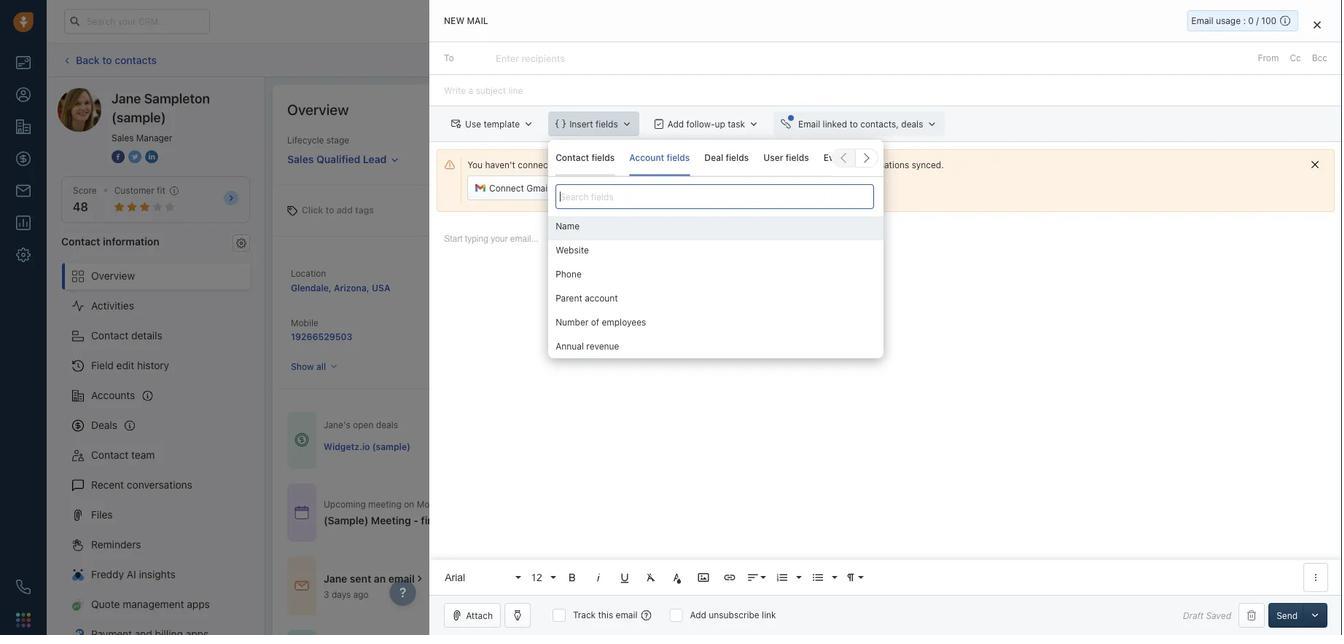 Task type: locate. For each thing, give the bounding box(es) containing it.
deals
[[901, 119, 923, 129], [376, 420, 398, 431]]

add
[[1226, 55, 1242, 65], [668, 119, 684, 129], [690, 611, 706, 621]]

keep
[[809, 160, 829, 170]]

00:00
[[641, 499, 665, 509]]

nov, right 15 at the bottom of the page
[[586, 499, 604, 509]]

0 vertical spatial new
[[444, 16, 465, 26]]

connect left a
[[586, 183, 621, 193]]

0 horizontal spatial widgetz.io (sample) link
[[324, 441, 410, 453]]

widgetz.io (sample)
[[324, 442, 410, 452]]

0 horizontal spatial deal
[[549, 515, 570, 527]]

arizona,
[[334, 283, 369, 293]]

recent conversations
[[91, 479, 192, 491]]

gmail
[[526, 183, 550, 193]]

to inside upcoming meeting on mon 13 nov, 2023 from 23:30 to wed 15 nov, 2023 at 00:00 (sample) meeting - final discussion about the deal
[[542, 499, 550, 509]]

to left wed at the left bottom of page
[[542, 499, 550, 509]]

qualified
[[316, 153, 360, 165], [936, 156, 974, 166]]

1 horizontal spatial /
[[1238, 156, 1241, 166]]

connect for connect a different email
[[586, 183, 621, 193]]

widgetz.io (sample) link up parent
[[534, 282, 621, 292]]

email inside button
[[798, 119, 820, 129]]

deal down wed at the left bottom of page
[[549, 515, 570, 527]]

click to add tags
[[302, 205, 374, 215]]

mng settings image
[[236, 238, 246, 248]]

email inside jane sent an email 3 days ago
[[388, 573, 415, 585]]

0 horizontal spatial new
[[444, 16, 465, 26]]

dialog containing arial
[[429, 0, 1342, 636]]

to right linked
[[850, 119, 858, 129]]

jane for jane sampleton (sample)
[[112, 90, 141, 106]]

jane sent an email 3 days ago
[[324, 573, 415, 600]]

1 horizontal spatial the
[[693, 160, 707, 170]]

add left unsubscribe on the bottom right
[[690, 611, 706, 621]]

2 vertical spatial sales
[[534, 318, 556, 328]]

the down 23:30
[[531, 515, 547, 527]]

sent
[[350, 573, 371, 585]]

to right back
[[102, 54, 112, 66]]

fields for account fields
[[667, 153, 690, 163]]

13
[[437, 499, 447, 509]]

jane inside jane sampleton (sample)
[[112, 90, 141, 106]]

1 horizontal spatial email
[[616, 611, 637, 621]]

application
[[429, 219, 1342, 596]]

connect left "it"
[[734, 160, 769, 170]]

email for different
[[668, 183, 690, 193]]

name
[[556, 221, 580, 232]]

connect gmail button
[[467, 176, 558, 201]]

0 vertical spatial email
[[1191, 16, 1213, 26]]

contact fields
[[556, 153, 615, 163]]

1 vertical spatial add
[[668, 119, 684, 129]]

0 horizontal spatial add
[[668, 119, 684, 129]]

customer fit
[[114, 186, 165, 196]]

email right an
[[388, 573, 415, 585]]

interested
[[783, 156, 826, 166]]

Search fields search field
[[556, 185, 874, 209]]

1 horizontal spatial jane
[[324, 573, 347, 585]]

deal down 0
[[1244, 55, 1262, 65]]

Write a subject line text field
[[429, 75, 1342, 106]]

2 horizontal spatial (sample)
[[582, 282, 621, 292]]

2 horizontal spatial add
[[1226, 55, 1242, 65]]

the
[[693, 160, 707, 170], [531, 515, 547, 527]]

use
[[465, 119, 481, 129]]

to
[[102, 54, 112, 66], [850, 119, 858, 129], [683, 160, 691, 170], [798, 160, 806, 170], [325, 205, 334, 215], [542, 499, 550, 509]]

1 container_wx8msf4aqz5i3rn1 image from the top
[[295, 433, 309, 448]]

underline (⌘u) image
[[618, 572, 631, 585]]

/ left lost
[[1114, 156, 1117, 166]]

0 horizontal spatial accounts
[[91, 390, 135, 402]]

contacted
[[637, 156, 681, 166]]

annual revenue
[[556, 342, 619, 352]]

1 horizontal spatial connect
[[586, 183, 621, 193]]

0 vertical spatial accounts
[[534, 267, 572, 277]]

connect a different email button
[[564, 176, 698, 201]]

/ right won
[[1238, 156, 1241, 166]]

1 vertical spatial (sample)
[[582, 282, 621, 292]]

to left add
[[325, 205, 334, 215]]

sales for sales manager
[[112, 133, 134, 143]]

add inside button
[[1226, 55, 1242, 65]]

container_wx8msf4aqz5i3rn1 image
[[295, 433, 309, 448], [295, 506, 309, 520]]

interested link
[[729, 152, 877, 170]]

overview up lifecycle stage
[[287, 101, 349, 118]]

widgetz.io up parent
[[534, 282, 580, 292]]

0 vertical spatial widgetz.io (sample) link
[[534, 282, 621, 292]]

dialog
[[429, 0, 1342, 636]]

history
[[137, 360, 169, 372]]

group containing name
[[548, 217, 884, 435]]

contact up recent
[[91, 449, 129, 461]]

nov, right 13
[[449, 499, 467, 509]]

1 vertical spatial sales
[[287, 153, 314, 165]]

/ right 0
[[1256, 16, 1259, 26]]

0 horizontal spatial the
[[531, 515, 547, 527]]

email right different
[[668, 183, 690, 193]]

lifecycle stage
[[287, 135, 349, 145]]

0 horizontal spatial overview
[[91, 270, 135, 282]]

email inside button
[[668, 183, 690, 193]]

2 vertical spatial (sample)
[[372, 442, 410, 452]]

accounts inside the accounts widgetz.io (sample)
[[534, 267, 572, 277]]

1 vertical spatial the
[[531, 515, 547, 527]]

0 horizontal spatial nov,
[[449, 499, 467, 509]]

1 horizontal spatial new
[[502, 156, 521, 166]]

0 horizontal spatial widgetz.io
[[324, 442, 370, 452]]

contact down 'activities'
[[91, 330, 129, 342]]

qualified link
[[877, 152, 1024, 170]]

gary
[[534, 332, 554, 342]]

freshworks switcher image
[[16, 613, 31, 628]]

1 vertical spatial new
[[502, 156, 521, 166]]

0 vertical spatial jane
[[112, 90, 141, 106]]

1 horizontal spatial nov,
[[586, 499, 604, 509]]

ordered list image
[[776, 572, 789, 585]]

email for an
[[388, 573, 415, 585]]

sales owner gary orlando
[[534, 318, 591, 342]]

contact down 48 button
[[61, 235, 100, 247]]

discussion
[[445, 515, 497, 527]]

mobile
[[291, 318, 318, 328]]

0 horizontal spatial sales
[[112, 133, 134, 143]]

1 horizontal spatial add
[[690, 611, 706, 621]]

tags
[[355, 205, 374, 215]]

files
[[91, 509, 113, 521]]

1 horizontal spatial deals
[[901, 119, 923, 129]]

0 vertical spatial sales
[[112, 133, 134, 143]]

2 horizontal spatial email
[[668, 183, 690, 193]]

jane for jane sent an email 3 days ago
[[324, 573, 347, 585]]

group
[[548, 217, 884, 435]]

2023 up discussion
[[470, 499, 491, 509]]

fields for contact fields
[[592, 153, 615, 163]]

the left "crm."
[[693, 160, 707, 170]]

container_wx8msf4aqz5i3rn1 image left widgetz.io (sample)
[[295, 433, 309, 448]]

container_wx8msf4aqz5i3rn1 image left upcoming
[[295, 506, 309, 520]]

(sample) inside the accounts widgetz.io (sample)
[[582, 282, 621, 292]]

deals right contacts,
[[901, 119, 923, 129]]

(sample) inside jane sampleton (sample)
[[112, 109, 166, 125]]

customer
[[114, 186, 154, 196]]

draft
[[1183, 611, 1204, 621]]

1 vertical spatial email
[[798, 119, 820, 129]]

upcoming meeting on mon 13 nov, 2023 from 23:30 to wed 15 nov, 2023 at 00:00 (sample) meeting - final discussion about the deal
[[324, 499, 665, 527]]

0 vertical spatial overview
[[287, 101, 349, 118]]

2023
[[470, 499, 491, 509], [606, 499, 628, 509]]

fields inside dropdown button
[[596, 119, 618, 129]]

1 vertical spatial accounts
[[91, 390, 135, 402]]

deal
[[704, 153, 723, 163]]

account
[[585, 294, 618, 304]]

sales down 'lifecycle'
[[287, 153, 314, 165]]

accounts down website
[[534, 267, 572, 277]]

jane's
[[324, 420, 350, 431]]

nov,
[[449, 499, 467, 509], [586, 499, 604, 509]]

0 vertical spatial (sample)
[[112, 109, 166, 125]]

widgetz.io (sample) link for accounts
[[534, 282, 621, 292]]

0 vertical spatial container_wx8msf4aqz5i3rn1 image
[[295, 433, 309, 448]]

/ inside 'link'
[[1114, 156, 1117, 166]]

0 horizontal spatial jane
[[112, 90, 141, 106]]

sales up gary
[[534, 318, 556, 328]]

1 horizontal spatial sales
[[287, 153, 314, 165]]

overview
[[1276, 104, 1312, 114]]

text color image
[[671, 572, 684, 585]]

email left linked
[[798, 119, 820, 129]]

event
[[824, 153, 847, 163]]

/ inside dialog
[[1256, 16, 1259, 26]]

1 horizontal spatial conversations
[[852, 160, 909, 170]]

1 vertical spatial deals
[[376, 420, 398, 431]]

unsubscribe
[[709, 611, 759, 621]]

2 horizontal spatial /
[[1256, 16, 1259, 26]]

2 horizontal spatial sales
[[534, 318, 556, 328]]

number
[[556, 318, 589, 328]]

15
[[574, 499, 583, 509]]

email
[[1191, 16, 1213, 26], [798, 119, 820, 129]]

2 vertical spatial add
[[690, 611, 706, 621]]

negotiation / lost
[[1063, 156, 1138, 166]]

add for add follow-up task
[[668, 119, 684, 129]]

new link
[[433, 152, 581, 170]]

deal fields link
[[704, 140, 749, 176]]

1 vertical spatial widgetz.io (sample) link
[[324, 441, 410, 453]]

3
[[324, 590, 329, 600]]

2 container_wx8msf4aqz5i3rn1 image from the top
[[295, 506, 309, 520]]

jane down contacts
[[112, 90, 141, 106]]

upcoming
[[324, 499, 366, 509]]

add left the 'from'
[[1226, 55, 1242, 65]]

0 horizontal spatial email
[[798, 119, 820, 129]]

application containing arial
[[429, 219, 1342, 596]]

saved
[[1206, 611, 1231, 621]]

0 horizontal spatial qualified
[[316, 153, 360, 165]]

arial
[[445, 572, 465, 584]]

follow-
[[686, 119, 715, 129]]

0 vertical spatial email
[[668, 183, 690, 193]]

contacts,
[[860, 119, 899, 129]]

1 vertical spatial conversations
[[127, 479, 192, 491]]

stage
[[326, 135, 349, 145]]

1 horizontal spatial 2023
[[606, 499, 628, 509]]

1 horizontal spatial email
[[1191, 16, 1213, 26]]

0 vertical spatial deals
[[901, 119, 923, 129]]

2023 left at
[[606, 499, 628, 509]]

insert
[[569, 119, 593, 129]]

unordered list image
[[811, 572, 825, 585]]

email image
[[1198, 16, 1208, 28]]

0 horizontal spatial (sample)
[[112, 109, 166, 125]]

1 horizontal spatial qualified
[[936, 156, 974, 166]]

0 vertical spatial widgetz.io
[[534, 282, 580, 292]]

widgetz.io (sample) link down open
[[324, 441, 410, 453]]

connect down haven't
[[489, 183, 524, 193]]

negotiation / lost button
[[1024, 152, 1172, 170]]

1 vertical spatial email
[[388, 573, 415, 585]]

fields for deal fields
[[726, 153, 749, 163]]

freddy ai insights
[[91, 569, 176, 581]]

annual
[[556, 342, 584, 352]]

1 vertical spatial overview
[[91, 270, 135, 282]]

email for email usage : 0 / 100
[[1191, 16, 1213, 26]]

0 horizontal spatial email
[[388, 573, 415, 585]]

1 horizontal spatial deal
[[1244, 55, 1262, 65]]

jane up days
[[324, 573, 347, 585]]

won / churned link
[[1172, 152, 1320, 170]]

add left follow-
[[668, 119, 684, 129]]

sales up facebook circled icon
[[112, 133, 134, 143]]

0 horizontal spatial connect
[[489, 183, 524, 193]]

(sample) up 'account'
[[582, 282, 621, 292]]

to
[[444, 53, 454, 63]]

overview
[[287, 101, 349, 118], [91, 270, 135, 282]]

1 horizontal spatial (sample)
[[372, 442, 410, 452]]

jane inside jane sent an email 3 days ago
[[324, 573, 347, 585]]

conversations down team
[[127, 479, 192, 491]]

revenue
[[586, 342, 619, 352]]

1 horizontal spatial widgetz.io
[[534, 282, 580, 292]]

ago
[[353, 590, 369, 600]]

add for add deal
[[1226, 55, 1242, 65]]

sales qualified lead link
[[287, 147, 399, 167]]

email right the this
[[616, 611, 637, 621]]

(sample) down open
[[372, 442, 410, 452]]

widgetz.io
[[534, 282, 580, 292], [324, 442, 370, 452]]

2 horizontal spatial connect
[[734, 160, 769, 170]]

/
[[1256, 16, 1259, 26], [1114, 156, 1117, 166], [1238, 156, 1241, 166]]

1 vertical spatial container_wx8msf4aqz5i3rn1 image
[[295, 506, 309, 520]]

0 vertical spatial the
[[693, 160, 707, 170]]

negotiation
[[1063, 156, 1112, 166]]

deals right open
[[376, 420, 398, 431]]

0 horizontal spatial /
[[1114, 156, 1117, 166]]

2 2023 from the left
[[606, 499, 628, 509]]

new for new mail
[[444, 16, 465, 26]]

1 vertical spatial deal
[[549, 515, 570, 527]]

sales for sales qualified lead
[[287, 153, 314, 165]]

new up the connect gmail button
[[502, 156, 521, 166]]

0 vertical spatial add
[[1226, 55, 1242, 65]]

1 horizontal spatial accounts
[[534, 267, 572, 277]]

0 vertical spatial conversations
[[852, 160, 909, 170]]

1 vertical spatial jane
[[324, 573, 347, 585]]

the inside dialog
[[693, 160, 707, 170]]

email left usage
[[1191, 16, 1213, 26]]

more misc image
[[1309, 572, 1322, 585]]

conversations right your
[[852, 160, 909, 170]]

1 horizontal spatial widgetz.io (sample) link
[[534, 282, 621, 292]]

haven't
[[485, 160, 515, 170]]

email for email linked to contacts, deals
[[798, 119, 820, 129]]

score 48
[[73, 186, 97, 214]]

fields
[[596, 119, 618, 129], [592, 153, 615, 163], [667, 153, 690, 163], [726, 153, 749, 163], [786, 153, 809, 163], [850, 153, 873, 163]]

(sample) up sales manager
[[112, 109, 166, 125]]

new left mail
[[444, 16, 465, 26]]

deals inside email linked to contacts, deals button
[[901, 119, 923, 129]]

deal
[[1244, 55, 1262, 65], [549, 515, 570, 527]]

2 vertical spatial email
[[616, 611, 637, 621]]

sales inside "sales owner gary orlando"
[[534, 318, 556, 328]]

Search your CRM... text field
[[64, 9, 210, 34]]

0 horizontal spatial 2023
[[470, 499, 491, 509]]

0 vertical spatial deal
[[1244, 55, 1262, 65]]

accounts up deals
[[91, 390, 135, 402]]

different
[[630, 183, 666, 193]]

overview up 'activities'
[[91, 270, 135, 282]]

contact down insert
[[556, 153, 589, 163]]

new inside dialog
[[444, 16, 465, 26]]

manager
[[136, 133, 172, 143]]

now
[[779, 160, 796, 170]]

send
[[1277, 611, 1298, 621]]

close image
[[1314, 20, 1321, 29]]

widgetz.io down jane's
[[324, 442, 370, 452]]



Task type: vqa. For each thing, say whether or not it's contained in the screenshot.
Status at the left top of the page
yes



Task type: describe. For each thing, give the bounding box(es) containing it.
to inside "link"
[[102, 54, 112, 66]]

track this email
[[573, 611, 637, 621]]

parent
[[556, 294, 582, 304]]

account fields link
[[629, 140, 690, 176]]

contact fields link
[[556, 140, 615, 176]]

contact for contact team
[[91, 449, 129, 461]]

accounts widgetz.io (sample)
[[534, 267, 621, 292]]

customize overview button
[[1208, 99, 1320, 120]]

fields for user fields
[[786, 153, 809, 163]]

Enter recipients text field
[[496, 47, 568, 70]]

days
[[332, 590, 351, 600]]

score
[[73, 186, 97, 196]]

accounts for accounts
[[91, 390, 135, 402]]

to inside button
[[850, 119, 858, 129]]

paragraph format image
[[844, 572, 857, 585]]

at
[[630, 499, 638, 509]]

connect a different email
[[586, 183, 690, 193]]

container_wx8msf4aqz5i3rn1 image for jane's open deals
[[295, 433, 309, 448]]

add unsubscribe link
[[690, 611, 776, 621]]

user fields
[[763, 153, 809, 163]]

align image
[[747, 572, 760, 585]]

/ for negotiation / lost
[[1114, 156, 1117, 166]]

to right "now"
[[798, 160, 806, 170]]

to right contacted
[[683, 160, 691, 170]]

back to contacts link
[[61, 49, 157, 72]]

italic (⌘i) image
[[592, 572, 605, 585]]

use template
[[465, 119, 520, 129]]

won / churned button
[[1172, 152, 1320, 170]]

1 vertical spatial widgetz.io
[[324, 442, 370, 452]]

phone image
[[16, 580, 31, 595]]

fields for event fields
[[850, 153, 873, 163]]

reminders
[[91, 539, 141, 551]]

lead
[[363, 153, 387, 165]]

12 button
[[526, 564, 558, 593]]

contact information
[[61, 235, 159, 247]]

up
[[715, 119, 725, 129]]

event fields
[[824, 153, 873, 163]]

1 2023 from the left
[[470, 499, 491, 509]]

location
[[291, 268, 326, 278]]

location glendale, arizona, usa
[[291, 268, 390, 293]]

phone element
[[9, 573, 38, 602]]

widgetz.io inside the accounts widgetz.io (sample)
[[534, 282, 580, 292]]

clear formatting image
[[645, 572, 658, 585]]

quote
[[91, 599, 120, 611]]

0
[[1248, 16, 1254, 26]]

0 horizontal spatial conversations
[[127, 479, 192, 491]]

wed
[[553, 499, 571, 509]]

bold (⌘b) image
[[566, 572, 579, 585]]

2 nov, from the left
[[586, 499, 604, 509]]

twitter circled image
[[128, 149, 141, 164]]

contact for contact fields
[[556, 153, 589, 163]]

employees
[[602, 318, 646, 328]]

jane's open deals
[[324, 420, 398, 431]]

draft saved
[[1183, 611, 1231, 621]]

mon
[[417, 499, 435, 509]]

use template button
[[444, 112, 541, 136]]

deal inside button
[[1244, 55, 1262, 65]]

the inside upcoming meeting on mon 13 nov, 2023 from 23:30 to wed 15 nov, 2023 at 00:00 (sample) meeting - final discussion about the deal
[[531, 515, 547, 527]]

recent
[[91, 479, 124, 491]]

lost
[[1119, 156, 1138, 166]]

insights
[[139, 569, 176, 581]]

23:30
[[515, 499, 540, 509]]

about
[[500, 515, 528, 527]]

contacts
[[115, 54, 157, 66]]

you haven't connected orlandogary85@gmail.com to the crm. connect it now to keep your conversations synced.
[[467, 160, 944, 170]]

edit
[[116, 360, 134, 372]]

attach button
[[444, 604, 501, 628]]

show all
[[291, 362, 326, 372]]

/ for won / churned
[[1238, 156, 1241, 166]]

contact for contact information
[[61, 235, 100, 247]]

cc
[[1290, 53, 1301, 63]]

new mail
[[444, 16, 488, 26]]

task
[[728, 119, 745, 129]]

-
[[414, 515, 418, 527]]

show
[[291, 362, 314, 372]]

1 horizontal spatial overview
[[287, 101, 349, 118]]

your
[[831, 160, 849, 170]]

container_wx8msf4aqz5i3rn1 image for upcoming meeting on mon 13 nov, 2023 from 23:30 to wed 15 nov, 2023 at 00:00
[[295, 506, 309, 520]]

add for add unsubscribe link
[[690, 611, 706, 621]]

track
[[573, 611, 596, 621]]

sales qualified lead
[[287, 153, 387, 165]]

owner
[[558, 318, 584, 328]]

user
[[763, 153, 783, 163]]

deal inside upcoming meeting on mon 13 nov, 2023 from 23:30 to wed 15 nov, 2023 at 00:00 (sample) meeting - final discussion about the deal
[[549, 515, 570, 527]]

from
[[1258, 53, 1279, 63]]

back
[[76, 54, 100, 66]]

orlando
[[557, 332, 591, 342]]

container_wx8msf4aqz5i3rn1 image
[[295, 579, 309, 594]]

information
[[103, 235, 159, 247]]

customize overview
[[1230, 104, 1312, 114]]

conversations inside dialog
[[852, 160, 909, 170]]

connect for connect gmail
[[489, 183, 524, 193]]

details
[[131, 330, 162, 342]]

apps
[[187, 599, 210, 611]]

deals
[[91, 420, 117, 432]]

send button
[[1269, 604, 1306, 628]]

contact for contact details
[[91, 330, 129, 342]]

connect gmail
[[489, 183, 550, 193]]

(sample) for sampleton
[[112, 109, 166, 125]]

team
[[131, 449, 155, 461]]

usa
[[372, 283, 390, 293]]

insert image (⌘p) image
[[697, 572, 710, 585]]

new for new
[[502, 156, 521, 166]]

add follow-up task
[[668, 119, 745, 129]]

0 horizontal spatial deals
[[376, 420, 398, 431]]

link
[[762, 611, 776, 621]]

interested button
[[729, 152, 877, 170]]

1 nov, from the left
[[449, 499, 467, 509]]

sales manager
[[112, 133, 172, 143]]

template
[[484, 119, 520, 129]]

widgetz.io (sample) link for jane's open deals
[[324, 441, 410, 453]]

fields for insert fields
[[596, 119, 618, 129]]

meeting
[[371, 515, 411, 527]]

insert link (⌘k) image
[[723, 572, 736, 585]]

click
[[302, 205, 323, 215]]

accounts for accounts widgetz.io (sample)
[[534, 267, 572, 277]]

48 button
[[73, 200, 88, 214]]

100
[[1261, 16, 1276, 26]]

facebook circled image
[[112, 149, 125, 164]]

field
[[91, 360, 114, 372]]

email usage : 0 / 100
[[1191, 16, 1276, 26]]

(sample) for widgetz.io
[[582, 282, 621, 292]]

ai
[[127, 569, 136, 581]]

lifecycle
[[287, 135, 324, 145]]

linkedin circled image
[[145, 149, 158, 164]]

crm.
[[709, 160, 731, 170]]

freddy
[[91, 569, 124, 581]]

account
[[629, 153, 664, 163]]

insert fields button
[[548, 112, 639, 136]]



